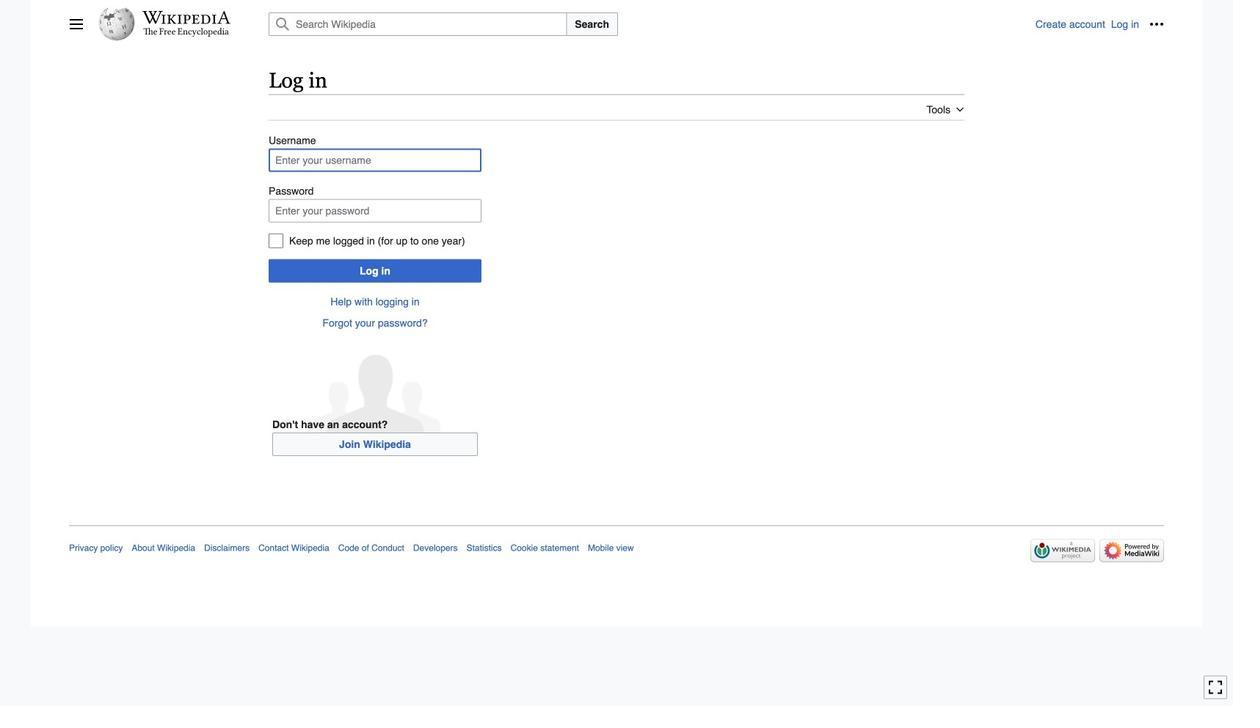 Task type: vqa. For each thing, say whether or not it's contained in the screenshot.
Wikimedia Foundation image
yes



Task type: locate. For each thing, give the bounding box(es) containing it.
log in and more options image
[[1149, 17, 1164, 32]]

None search field
[[251, 12, 1036, 36]]

personal tools navigation
[[1036, 12, 1169, 36]]

footer
[[69, 526, 1164, 567]]

Search Wikipedia search field
[[269, 12, 567, 36]]

main content
[[69, 66, 1164, 467]]

Enter your password password field
[[269, 199, 482, 223]]

wikimedia foundation image
[[1031, 540, 1095, 563]]



Task type: describe. For each thing, give the bounding box(es) containing it.
powered by mediawiki image
[[1100, 540, 1164, 563]]

wikipedia image
[[142, 11, 230, 24]]

Enter your username field
[[269, 149, 482, 172]]

the free encyclopedia image
[[144, 28, 229, 37]]

fullscreen image
[[1208, 681, 1223, 695]]

menu image
[[69, 17, 84, 32]]



